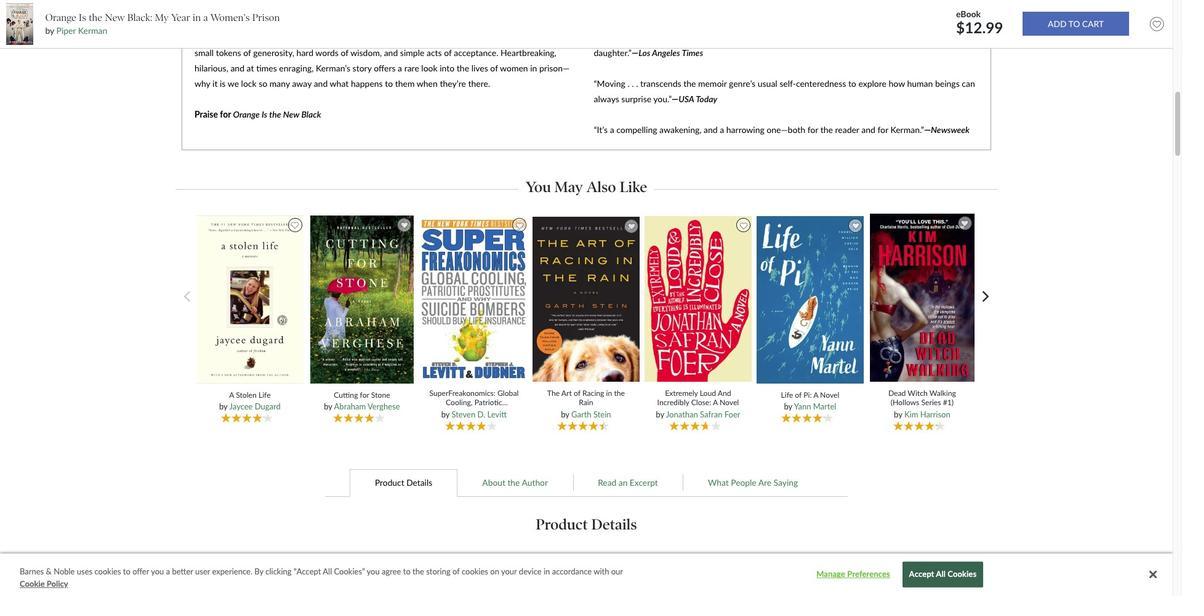 Task type: vqa. For each thing, say whether or not it's contained in the screenshot.
Barnes at the left of page
yes



Task type: describe. For each thing, give the bounding box(es) containing it.
is
[[636, 32, 642, 42]]

cutting for stone link
[[316, 390, 408, 400]]

you may also like
[[526, 178, 648, 196]]

compelling
[[617, 125, 658, 135]]

women's
[[211, 12, 250, 23]]

superfreakonomics: global cooling, patriotic prostitutes, and why suicide bombers should buy life insurance image
[[419, 215, 530, 383]]

rain
[[579, 398, 594, 407]]

3 . from the left
[[636, 78, 638, 89]]

extremely loud and incredibly close: a novel by jonathan safran foer
[[656, 389, 741, 419]]

extremely loud and incredibly close: a novel image
[[643, 215, 754, 383]]

walking
[[930, 389, 957, 398]]

2 or from the left
[[933, 32, 943, 42]]

by steven d. levitt
[[441, 409, 507, 419]]

daughter."
[[594, 47, 632, 58]]

the inside "moving . . . transcends the memoir genre's usual self-centeredness to explore how human beings can always surprise you."
[[684, 78, 696, 89]]

&
[[46, 567, 52, 577]]

user
[[195, 567, 210, 577]]

read an excerpt
[[598, 477, 658, 488]]

agree
[[382, 567, 401, 577]]

d.
[[478, 409, 486, 419]]

to left offer
[[123, 567, 131, 577]]

$12.99
[[957, 18, 1004, 36]]

a stolen life element
[[195, 215, 308, 432]]

extremely loud and incredibly close: a novel link
[[653, 389, 744, 408]]

the
[[547, 389, 560, 398]]

random house publishing group
[[569, 574, 692, 584]]

the left reader
[[821, 125, 833, 135]]

accordance
[[552, 567, 592, 577]]

dead witch walking (hollows series #1) element
[[869, 213, 981, 433]]

yann martel link
[[794, 402, 837, 411]]

by inside 'the art of racing in the rain by garth stein'
[[561, 409, 570, 419]]

for inside cutting for stone by abraham verghese
[[360, 390, 369, 400]]

of inside barnes & noble uses cookies to offer you a better user experience. by clicking "accept all cookies" you agree to the storing of cookies on your device in accordance with our cookie policy
[[453, 567, 460, 577]]

by inside the dead witch walking (hollows series #1) by kim harrison
[[894, 409, 903, 419]]

about the author link
[[457, 468, 573, 497]]

close:
[[691, 398, 712, 407]]

in inside orange is the new black: my year in a women's prison by piper kerman
[[193, 12, 201, 23]]

you may also like section
[[176, 174, 998, 196]]

details inside tab panel
[[592, 516, 637, 533]]

people
[[731, 477, 757, 488]]

incredibly
[[658, 398, 690, 407]]

1 horizontal spatial new
[[283, 109, 300, 120]]

always
[[594, 94, 620, 104]]

all inside button
[[936, 570, 946, 579]]

novel inside extremely loud and incredibly close: a novel by jonathan safran foer
[[720, 398, 739, 407]]

reader
[[836, 125, 860, 135]]

accept all cookies
[[910, 570, 977, 579]]

piper
[[56, 25, 76, 36]]

the inside orange is the new black: my year in a women's prison by piper kerman
[[89, 12, 102, 23]]

(hollows
[[891, 398, 920, 407]]

read
[[598, 477, 617, 488]]

stolen
[[236, 390, 257, 400]]

what
[[708, 477, 729, 488]]

usa
[[679, 94, 694, 104]]

kim harrison link
[[905, 409, 951, 419]]

best
[[888, 32, 904, 42]]

you."
[[654, 94, 672, 104]]

life of pi: a novel by yann martel
[[781, 390, 840, 411]]

manage preferences button
[[815, 563, 892, 587]]

by inside superfreakonomics: global cooling, patriotic prostitutes, and why suicide bombers should buy life insurance element
[[441, 409, 450, 419]]

black
[[301, 109, 321, 120]]

steven d. levitt link
[[452, 409, 507, 419]]

verghese
[[368, 402, 400, 411]]

cutting for stone by abraham verghese
[[324, 390, 400, 411]]

memoir
[[698, 78, 727, 89]]

1 horizontal spatial orange
[[233, 109, 260, 120]]

series
[[922, 398, 942, 407]]

safran
[[700, 409, 723, 419]]

a inside life of pi: a novel by yann martel
[[814, 390, 819, 400]]

dead witch walking (hollows series #1) by kim harrison
[[889, 389, 957, 419]]

privacy alert dialog
[[0, 554, 1173, 596]]

new inside orange is the new black: my year in a women's prison by piper kerman
[[105, 12, 125, 23]]

levitt
[[488, 409, 507, 419]]

orange inside orange is the new black: my year in a women's prison by piper kerman
[[45, 12, 76, 23]]

cookie
[[20, 579, 45, 589]]

self-
[[780, 78, 796, 89]]

kerman."
[[891, 125, 924, 135]]

2 horizontal spatial your
[[945, 32, 962, 42]]

your inside barnes & noble uses cookies to offer you a better user experience. by clicking "accept all cookies" you agree to the storing of cookies on your device in accordance with our cookie policy
[[501, 567, 517, 577]]

a inside a stolen life by jaycee dugard
[[229, 390, 234, 400]]

life of pi: a novel element
[[755, 216, 869, 432]]

the inside 'the art of racing in the rain by garth stein'
[[614, 389, 625, 398]]

— los angeles times
[[632, 47, 703, 58]]

the art of racing in the rain link
[[541, 389, 632, 408]]

noble
[[54, 567, 75, 577]]

with
[[594, 567, 609, 577]]

group
[[668, 574, 692, 584]]

isbn-13:
[[482, 552, 516, 562]]

extremely
[[665, 389, 698, 398]]

by inside a stolen life by jaycee dugard
[[219, 402, 228, 411]]

better
[[172, 567, 193, 577]]

storing
[[426, 567, 451, 577]]

cookies"
[[334, 567, 365, 577]]

martel
[[814, 402, 837, 411]]

add to wishlist image
[[1147, 14, 1167, 34]]

kerman
[[78, 25, 107, 36]]

could
[[804, 32, 825, 42]]

life inside a stolen life by jaycee dugard
[[259, 390, 271, 400]]

novel inside life of pi: a novel by yann martel
[[821, 390, 840, 400]]

angeles
[[652, 47, 680, 58]]

life inside life of pi: a novel by yann martel
[[781, 390, 793, 400]]

for left the kerman."
[[878, 125, 889, 135]]

details inside "link"
[[407, 477, 432, 488]]

you
[[526, 178, 551, 196]]

also
[[587, 178, 616, 196]]

the left the black
[[269, 109, 281, 120]]

and
[[718, 389, 732, 398]]

product details tab panel
[[372, 497, 802, 596]]

extremely loud and incredibly close: a novel element
[[643, 215, 757, 433]]

"moving
[[594, 78, 626, 89]]

dead witch walking (hollows series #1) link
[[877, 389, 968, 408]]

book
[[615, 32, 634, 42]]

cutting
[[334, 390, 358, 400]]

harrison
[[921, 409, 951, 419]]

for right one—both
[[808, 125, 819, 135]]

a inside extremely loud and incredibly close: a novel by jonathan safran foer
[[713, 398, 718, 407]]

product inside tab panel
[[536, 516, 588, 533]]

random house publishing group link
[[569, 574, 692, 584]]



Task type: locate. For each thing, give the bounding box(es) containing it.
a stolen life link
[[204, 390, 296, 400]]

year
[[171, 12, 190, 23]]

genre's
[[729, 78, 756, 89]]

experience.
[[212, 567, 253, 577]]

orange is the new black: my year in a women's prison image
[[6, 3, 33, 45]]

offer
[[133, 567, 149, 577]]

1 horizontal spatial .
[[632, 78, 634, 89]]

1 vertical spatial new
[[283, 109, 300, 120]]

— usa today
[[672, 94, 718, 104]]

a down loud
[[713, 398, 718, 407]]

what people are saying link
[[683, 468, 823, 497]]

by left piper
[[45, 25, 54, 36]]

are
[[759, 477, 772, 488]]

jaycee dugard link
[[229, 402, 281, 411]]

to
[[686, 32, 694, 42], [849, 78, 857, 89], [123, 567, 131, 577], [403, 567, 411, 577]]

1 life from the left
[[259, 390, 271, 400]]

can
[[962, 78, 976, 89]]

piper kerman link
[[56, 25, 107, 36]]

tab list
[[172, 468, 1001, 497]]

in inside 'the art of racing in the rain by garth stein'
[[606, 389, 612, 398]]

dead
[[889, 389, 906, 398]]

an
[[619, 477, 628, 488]]

garth
[[572, 409, 592, 419]]

0 vertical spatial product details
[[375, 477, 432, 488]]

product details
[[375, 477, 432, 488], [536, 516, 637, 533]]

to inside "moving . . . transcends the memoir genre's usual self-centeredness to explore how human beings can always surprise you."
[[849, 78, 857, 89]]

be
[[827, 32, 837, 42]]

"moving . . . transcends the memoir genre's usual self-centeredness to explore how human beings can always surprise you."
[[594, 78, 976, 104]]

1 and from the left
[[704, 125, 718, 135]]

2 you from the left
[[367, 567, 380, 577]]

you right offer
[[151, 567, 164, 577]]

by left "kim"
[[894, 409, 903, 419]]

0 horizontal spatial all
[[323, 567, 332, 577]]

is left the black
[[262, 109, 267, 120]]

0 horizontal spatial is
[[79, 12, 86, 23]]

or
[[857, 32, 867, 42], [933, 32, 943, 42]]

1 vertical spatial orange
[[233, 109, 260, 120]]

author
[[522, 477, 548, 488]]

tab list containing product details
[[172, 468, 1001, 497]]

a left the better
[[166, 567, 170, 577]]

cookies left "on"
[[462, 567, 488, 577]]

by
[[45, 25, 54, 36], [219, 402, 228, 411], [324, 402, 332, 411], [784, 402, 793, 411], [441, 409, 450, 419], [561, 409, 570, 419], [656, 409, 665, 419], [894, 409, 903, 419]]

a stolen life by jaycee dugard
[[219, 390, 281, 411]]

1 vertical spatial —
[[672, 94, 679, 104]]

0 horizontal spatial in
[[193, 12, 201, 23]]

in right device
[[544, 567, 550, 577]]

usual
[[758, 78, 778, 89]]

a inside barnes & noble uses cookies to offer you a better user experience. by clicking "accept all cookies" you agree to the storing of cookies on your device in accordance with our cookie policy
[[166, 567, 170, 577]]

your down ebook
[[945, 32, 962, 42]]

0 horizontal spatial of
[[453, 567, 460, 577]]

manage preferences
[[817, 570, 891, 579]]

a inside orange is the new black: my year in a women's prison by piper kerman
[[203, 12, 208, 23]]

product inside "link"
[[375, 477, 404, 488]]

how
[[889, 78, 905, 89]]

by inside life of pi: a novel by yann martel
[[784, 402, 793, 411]]

all right accept
[[936, 570, 946, 579]]

1 horizontal spatial product
[[536, 516, 588, 533]]

cookie policy link
[[20, 578, 68, 590]]

— down transcends
[[672, 94, 679, 104]]

0 horizontal spatial and
[[704, 125, 718, 135]]

in right year
[[193, 12, 201, 23]]

0 horizontal spatial life
[[259, 390, 271, 400]]

garth stein link
[[572, 409, 611, 419]]

2 horizontal spatial a
[[814, 390, 819, 400]]

life of pi: a novel image
[[755, 216, 866, 384]]

today
[[696, 94, 718, 104]]

None submit
[[1023, 12, 1129, 36]]

2 horizontal spatial .
[[636, 78, 638, 89]]

0 vertical spatial product
[[375, 477, 404, 488]]

1 horizontal spatial you
[[367, 567, 380, 577]]

cutting for stone image
[[310, 215, 414, 384]]

0 vertical spatial is
[[79, 12, 86, 23]]

foer
[[725, 409, 741, 419]]

2 . from the left
[[632, 78, 634, 89]]

by left garth
[[561, 409, 570, 419]]

"it's
[[594, 125, 608, 135]]

witch
[[908, 389, 928, 398]]

0 horizontal spatial .
[[628, 78, 630, 89]]

0 horizontal spatial —
[[632, 47, 639, 58]]

0 horizontal spatial product
[[375, 477, 404, 488]]

.
[[628, 78, 630, 89], [632, 78, 634, 89], [636, 78, 638, 89]]

dead witch walking (hollows series #1) image
[[870, 213, 975, 383]]

0 vertical spatial details
[[407, 477, 432, 488]]

1 horizontal spatial or
[[933, 32, 943, 42]]

to left explore
[[849, 78, 857, 89]]

[kerman]
[[768, 32, 802, 42]]

1 horizontal spatial life
[[781, 390, 793, 400]]

ebook $12.99
[[957, 8, 1007, 36]]

and
[[704, 125, 718, 135], [862, 125, 876, 135]]

product details inside "link"
[[375, 477, 432, 488]]

1 you from the left
[[151, 567, 164, 577]]

the right racing
[[614, 389, 625, 398]]

2 cookies from the left
[[462, 567, 488, 577]]

2 vertical spatial in
[[544, 567, 550, 577]]

the inside barnes & noble uses cookies to offer you a better user experience. by clicking "accept all cookies" you agree to the storing of cookies on your device in accordance with our cookie policy
[[413, 567, 424, 577]]

0 horizontal spatial cookies
[[95, 567, 121, 577]]

is up piper kerman link
[[79, 12, 86, 23]]

you left the agree
[[367, 567, 380, 577]]

0 horizontal spatial your
[[501, 567, 517, 577]]

of right art
[[574, 389, 581, 398]]

1 horizontal spatial cookies
[[462, 567, 488, 577]]

novel up martel
[[821, 390, 840, 400]]

isbn-
[[482, 552, 504, 562]]

by left abraham
[[324, 402, 332, 411]]

0 horizontal spatial novel
[[720, 398, 739, 407]]

a
[[229, 390, 234, 400], [814, 390, 819, 400], [713, 398, 718, 407]]

— for los
[[632, 47, 639, 58]]

kim
[[905, 409, 919, 419]]

life up the dugard
[[259, 390, 271, 400]]

a left stolen
[[229, 390, 234, 400]]

0 horizontal spatial or
[[857, 32, 867, 42]]

1 horizontal spatial your
[[869, 32, 886, 42]]

the right about
[[508, 477, 520, 488]]

2 horizontal spatial —
[[924, 125, 931, 135]]

"this book is impossible to put down because [kerman] could be you. or your best friend. or your daughter."
[[594, 32, 962, 58]]

of right storing
[[453, 567, 460, 577]]

1 horizontal spatial of
[[574, 389, 581, 398]]

harrowing
[[727, 125, 765, 135]]

by inside cutting for stone by abraham verghese
[[324, 402, 332, 411]]

2 horizontal spatial in
[[606, 389, 612, 398]]

black:
[[127, 12, 152, 23]]

prison
[[252, 12, 280, 23]]

orange is the new black: my year in a women's prison by piper kerman
[[45, 12, 280, 36]]

is inside orange is the new black: my year in a women's prison by piper kerman
[[79, 12, 86, 23]]

2 vertical spatial —
[[924, 125, 931, 135]]

a stolen life image
[[195, 215, 305, 384]]

centeredness
[[796, 78, 847, 89]]

of left pi:
[[795, 390, 802, 400]]

by left yann
[[784, 402, 793, 411]]

1 or from the left
[[857, 32, 867, 42]]

0 horizontal spatial you
[[151, 567, 164, 577]]

1 . from the left
[[628, 78, 630, 89]]

1 horizontal spatial —
[[672, 94, 679, 104]]

the art of racing in the rain element
[[531, 216, 645, 433]]

publisher:
[[482, 574, 519, 584]]

new left black:
[[105, 12, 125, 23]]

1 horizontal spatial is
[[262, 109, 267, 120]]

0 horizontal spatial a
[[229, 390, 234, 400]]

all inside barnes & noble uses cookies to offer you a better user experience. by clicking "accept all cookies" you agree to the storing of cookies on your device in accordance with our cookie policy
[[323, 567, 332, 577]]

2 horizontal spatial of
[[795, 390, 802, 400]]

one—both
[[767, 125, 806, 135]]

or right you.
[[857, 32, 867, 42]]

in right racing
[[606, 389, 612, 398]]

of inside 'the art of racing in the rain by garth stein'
[[574, 389, 581, 398]]

preferences
[[848, 570, 891, 579]]

orange
[[45, 12, 76, 23], [233, 109, 260, 120]]

los
[[639, 47, 651, 58]]

of inside life of pi: a novel by yann martel
[[795, 390, 802, 400]]

by inside extremely loud and incredibly close: a novel by jonathan safran foer
[[656, 409, 665, 419]]

all right "accept
[[323, 567, 332, 577]]

superfreakonomics: global cooling, patriotic prostitutes, and why suicide bombers should buy life insurance element
[[419, 215, 533, 433]]

1 vertical spatial is
[[262, 109, 267, 120]]

0 vertical spatial orange
[[45, 12, 76, 23]]

for right praise
[[220, 109, 231, 120]]

2 and from the left
[[862, 125, 876, 135]]

the up usa on the top right of page
[[684, 78, 696, 89]]

1 vertical spatial in
[[606, 389, 612, 398]]

product details inside tab panel
[[536, 516, 637, 533]]

— for usa
[[672, 94, 679, 104]]

a
[[203, 12, 208, 23], [610, 125, 615, 135], [720, 125, 725, 135], [166, 567, 170, 577]]

your left best on the top
[[869, 32, 886, 42]]

1 horizontal spatial details
[[592, 516, 637, 533]]

orange right praise
[[233, 109, 260, 120]]

1 horizontal spatial in
[[544, 567, 550, 577]]

0 horizontal spatial new
[[105, 12, 125, 23]]

abraham
[[334, 402, 366, 411]]

1 horizontal spatial all
[[936, 570, 946, 579]]

new left the black
[[283, 109, 300, 120]]

device
[[519, 567, 542, 577]]

on
[[490, 567, 500, 577]]

of
[[574, 389, 581, 398], [795, 390, 802, 400], [453, 567, 460, 577]]

cutting for stone element
[[308, 215, 421, 432]]

to right the agree
[[403, 567, 411, 577]]

1 horizontal spatial and
[[862, 125, 876, 135]]

in
[[193, 12, 201, 23], [606, 389, 612, 398], [544, 567, 550, 577]]

— down human
[[924, 125, 931, 135]]

uses
[[77, 567, 92, 577]]

stone
[[371, 390, 390, 400]]

the art of racing in the rain image
[[531, 216, 642, 383]]

in inside barnes & noble uses cookies to offer you a better user experience. by clicking "accept all cookies" you agree to the storing of cookies on your device in accordance with our cookie policy
[[544, 567, 550, 577]]

1 horizontal spatial novel
[[821, 390, 840, 400]]

to inside "this book is impossible to put down because [kerman] could be you. or your best friend. or your daughter."
[[686, 32, 694, 42]]

surprise
[[622, 94, 652, 104]]

random
[[569, 574, 599, 584]]

cookies
[[948, 570, 977, 579]]

the left storing
[[413, 567, 424, 577]]

1 vertical spatial details
[[592, 516, 637, 533]]

you
[[151, 567, 164, 577], [367, 567, 380, 577]]

the up kerman
[[89, 12, 102, 23]]

praise for orange is the new black
[[195, 109, 321, 120]]

explore
[[859, 78, 887, 89]]

what people are saying
[[708, 477, 798, 488]]

or right friend.
[[933, 32, 943, 42]]

read an excerpt link
[[573, 468, 683, 497]]

1 vertical spatial product details
[[536, 516, 637, 533]]

a right pi:
[[814, 390, 819, 400]]

to left put
[[686, 32, 694, 42]]

1 cookies from the left
[[95, 567, 121, 577]]

"accept
[[294, 567, 321, 577]]

1 vertical spatial product
[[536, 516, 588, 533]]

1 horizontal spatial a
[[713, 398, 718, 407]]

cookies right uses at the bottom left of page
[[95, 567, 121, 577]]

a left the harrowing
[[720, 125, 725, 135]]

the
[[89, 12, 102, 23], [684, 78, 696, 89], [269, 109, 281, 120], [821, 125, 833, 135], [614, 389, 625, 398], [508, 477, 520, 488], [413, 567, 424, 577]]

down
[[711, 32, 733, 42]]

steven
[[452, 409, 476, 419]]

by inside orange is the new black: my year in a women's prison by piper kerman
[[45, 25, 54, 36]]

by left jaycee at the bottom left of the page
[[219, 402, 228, 411]]

barnes
[[20, 567, 44, 577]]

like
[[620, 178, 648, 196]]

and right reader
[[862, 125, 876, 135]]

0 vertical spatial —
[[632, 47, 639, 58]]

0 vertical spatial new
[[105, 12, 125, 23]]

your right "on"
[[501, 567, 517, 577]]

0 horizontal spatial orange
[[45, 12, 76, 23]]

1 horizontal spatial product details
[[536, 516, 637, 533]]

by down 'incredibly'
[[656, 409, 665, 419]]

a left "women's"
[[203, 12, 208, 23]]

and right awakening,
[[704, 125, 718, 135]]

times
[[682, 47, 703, 58]]

novel down and on the bottom of page
[[720, 398, 739, 407]]

a right "it's
[[610, 125, 615, 135]]

for up abraham verghese link
[[360, 390, 369, 400]]

0 horizontal spatial details
[[407, 477, 432, 488]]

0 vertical spatial in
[[193, 12, 201, 23]]

0 horizontal spatial product details
[[375, 477, 432, 488]]

the art of racing in the rain by garth stein
[[547, 389, 625, 419]]

by left steven
[[441, 409, 450, 419]]

orange up piper
[[45, 12, 76, 23]]

life left pi:
[[781, 390, 793, 400]]

racing
[[583, 389, 605, 398]]

praise
[[195, 109, 218, 120]]

2 life from the left
[[781, 390, 793, 400]]

— down is
[[632, 47, 639, 58]]



